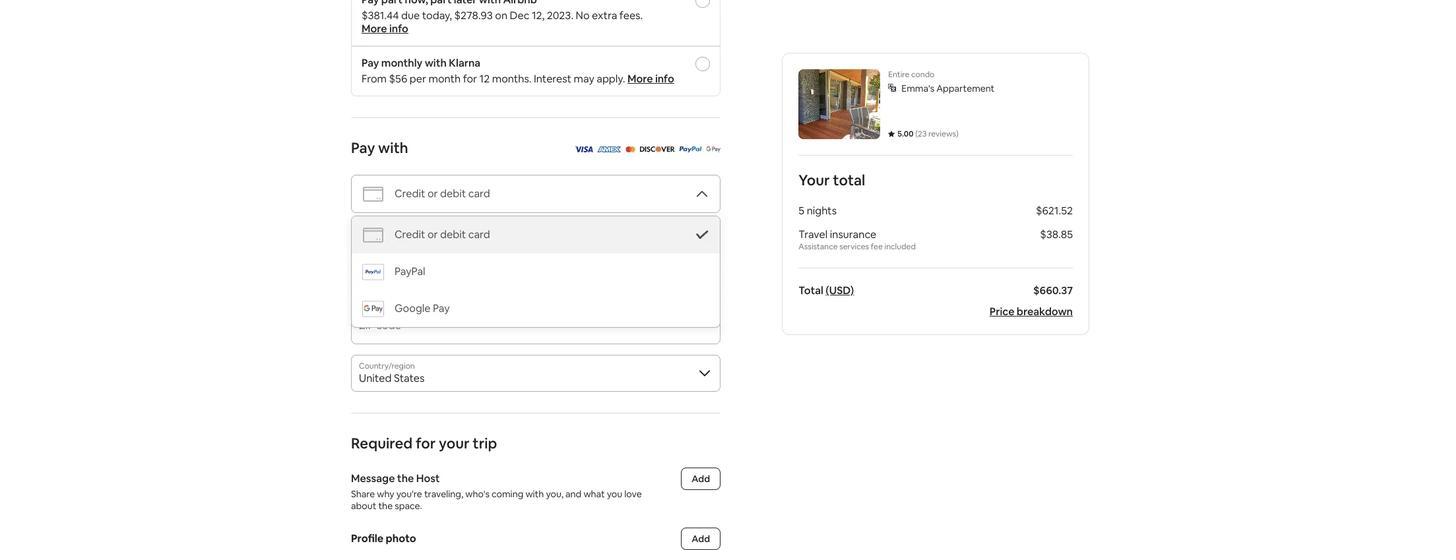 Task type: describe. For each thing, give the bounding box(es) containing it.
more inside pay monthly with klarna from $56 per month for 12 months. interest may apply. more info
[[628, 72, 653, 86]]

klarna
[[449, 56, 481, 70]]

apply.
[[597, 72, 625, 86]]

per
[[410, 72, 426, 86]]

due
[[401, 9, 420, 22]]

services
[[840, 242, 870, 252]]

0 horizontal spatial with
[[378, 139, 408, 157]]

$38.85
[[1041, 228, 1073, 242]]

states
[[394, 372, 425, 386]]

pay for pay with
[[351, 139, 375, 157]]

share
[[351, 489, 375, 500]]

more info button for $381.44 due today,  $278.93 on dec 12, 2023. no extra fees.
[[362, 22, 409, 36]]

2 mastercard image from the top
[[626, 147, 635, 153]]

included
[[885, 242, 916, 252]]

(
[[916, 129, 918, 139]]

interest
[[534, 72, 572, 86]]

and
[[566, 489, 582, 500]]

emma's appartement
[[902, 83, 995, 94]]

total (usd)
[[799, 284, 854, 298]]

23
[[918, 129, 927, 139]]

united
[[359, 372, 392, 386]]

total
[[833, 171, 866, 189]]

2023.
[[547, 9, 574, 22]]

2 visa card image from the top
[[574, 147, 593, 153]]

0 horizontal spatial for
[[416, 434, 436, 453]]

entire condo
[[889, 69, 935, 80]]

no
[[576, 9, 590, 22]]

info inside pay monthly with klarna from $56 per month for 12 months. interest may apply. more info
[[655, 72, 675, 86]]

more inside $381.44 due today,  $278.93 on dec 12, 2023. no extra fees. more info
[[362, 22, 387, 36]]

what
[[584, 489, 605, 500]]

2 google pay image from the top
[[706, 147, 721, 153]]

you're
[[397, 489, 422, 500]]

price breakdown button
[[990, 305, 1073, 319]]

pay with
[[351, 139, 408, 157]]

credit or debit card button
[[351, 175, 721, 213]]

reviews
[[929, 129, 957, 139]]

your
[[799, 171, 830, 189]]

or for credit card 'icon' in the add payment method group
[[428, 228, 438, 242]]

today,
[[422, 9, 452, 22]]

united states button
[[351, 355, 721, 392]]

1 discover card image from the top
[[639, 142, 675, 156]]

breakdown
[[1017, 305, 1073, 319]]

price
[[990, 305, 1015, 319]]

extra
[[592, 9, 618, 22]]

appartement
[[937, 83, 995, 94]]

american express card image
[[597, 142, 622, 156]]

5.00 ( 23 reviews )
[[898, 129, 959, 139]]

months.
[[492, 72, 532, 86]]

$381.44 due today,  $278.93 on dec 12, 2023. no extra fees. more info
[[362, 9, 643, 36]]

12
[[480, 72, 490, 86]]

1 mastercard image from the top
[[626, 142, 635, 156]]

from
[[362, 72, 387, 86]]

love
[[625, 489, 642, 500]]

paypal
[[395, 265, 426, 279]]

12,
[[532, 9, 545, 22]]

$621.52
[[1036, 204, 1073, 218]]

your total
[[799, 171, 866, 189]]

$660.37
[[1034, 284, 1073, 298]]

5.00
[[898, 129, 914, 139]]

on
[[495, 9, 508, 22]]

(usd)
[[826, 284, 854, 298]]

host
[[416, 472, 440, 486]]

total
[[799, 284, 824, 298]]

1 add button from the top
[[681, 468, 721, 491]]

fees.
[[620, 9, 643, 22]]

who's
[[466, 489, 490, 500]]

travel insurance
[[799, 228, 877, 242]]

$381.44
[[362, 9, 399, 22]]

credit for credit card 'icon' in the add payment method group
[[395, 228, 425, 242]]

$278.93
[[455, 9, 493, 22]]

credit or debit card for credit card 'icon' inside the credit or debit card popup button
[[395, 187, 490, 201]]

google
[[395, 302, 431, 316]]

insurance
[[830, 228, 877, 242]]

emma's
[[902, 83, 935, 94]]

)
[[957, 129, 959, 139]]

traveling,
[[424, 489, 464, 500]]



Task type: locate. For each thing, give the bounding box(es) containing it.
fee
[[871, 242, 883, 252]]

coming
[[492, 489, 524, 500]]

nights
[[807, 204, 837, 218]]

None radio
[[696, 57, 710, 71]]

0 vertical spatial add button
[[681, 468, 721, 491]]

credit or debit card
[[395, 187, 490, 201], [395, 228, 490, 242]]

or
[[428, 187, 438, 201], [428, 228, 438, 242]]

add payment method group
[[352, 217, 720, 327]]

None radio
[[696, 0, 710, 8]]

1 horizontal spatial for
[[463, 72, 477, 86]]

united states element
[[351, 355, 721, 392]]

debit for credit card 'icon' in the add payment method group
[[440, 228, 466, 242]]

credit card image inside add payment method group
[[362, 224, 384, 246]]

1 vertical spatial debit
[[440, 228, 466, 242]]

0 vertical spatial add
[[692, 473, 710, 485]]

1 vertical spatial card
[[469, 228, 490, 242]]

0 vertical spatial credit card image
[[362, 183, 384, 205]]

0 horizontal spatial the
[[379, 500, 393, 512]]

condo
[[912, 69, 935, 80]]

debit inside popup button
[[440, 187, 466, 201]]

credit inside add payment method group
[[395, 228, 425, 242]]

$56
[[389, 72, 408, 86]]

2 card from the top
[[469, 228, 490, 242]]

1 vertical spatial add button
[[681, 528, 721, 551]]

0 vertical spatial card
[[469, 187, 490, 201]]

card for credit card 'icon' in the add payment method group
[[469, 228, 490, 242]]

credit card image inside credit or debit card popup button
[[362, 183, 384, 205]]

for
[[463, 72, 477, 86], [416, 434, 436, 453]]

1 card from the top
[[469, 187, 490, 201]]

mastercard image right american express card image
[[626, 142, 635, 156]]

credit card image
[[362, 183, 384, 205], [362, 224, 384, 246]]

discover card image right american express card image
[[639, 142, 675, 156]]

space.
[[395, 500, 422, 512]]

0 vertical spatial credit or debit card
[[395, 187, 490, 201]]

profile photo
[[351, 532, 416, 546]]

1 vertical spatial pay
[[351, 139, 375, 157]]

1 credit or debit card from the top
[[395, 187, 490, 201]]

about
[[351, 500, 377, 512]]

travel
[[799, 228, 828, 242]]

1 debit from the top
[[440, 187, 466, 201]]

debit inside add payment method group
[[440, 228, 466, 242]]

credit or debit card inside add payment method group
[[395, 228, 490, 242]]

mastercard image
[[626, 142, 635, 156], [626, 147, 635, 153]]

5 nights
[[799, 204, 837, 218]]

entire
[[889, 69, 910, 80]]

for left 12
[[463, 72, 477, 86]]

credit or debit card for credit card 'icon' in the add payment method group
[[395, 228, 490, 242]]

or for credit card 'icon' inside the credit or debit card popup button
[[428, 187, 438, 201]]

monthly
[[381, 56, 423, 70]]

message
[[351, 472, 395, 486]]

1 google pay image from the top
[[362, 298, 384, 320]]

paypal image
[[679, 142, 702, 156], [679, 147, 702, 153], [362, 264, 384, 280]]

2 vertical spatial pay
[[433, 302, 450, 316]]

credit down pay with in the left top of the page
[[395, 187, 425, 201]]

more info button right apply.
[[628, 72, 675, 86]]

or inside popup button
[[428, 187, 438, 201]]

2 or from the top
[[428, 228, 438, 242]]

pay inside group
[[433, 302, 450, 316]]

visa card image left american express card image
[[574, 142, 593, 156]]

required
[[351, 434, 413, 453]]

pay monthly with klarna from $56 per month for 12 months. interest may apply. more info
[[362, 56, 675, 86]]

credit
[[395, 187, 425, 201], [395, 228, 425, 242]]

your
[[439, 434, 470, 453]]

1 horizontal spatial info
[[655, 72, 675, 86]]

card inside popup button
[[469, 187, 490, 201]]

more
[[362, 22, 387, 36], [628, 72, 653, 86]]

google pay
[[395, 302, 450, 316]]

card inside add payment method group
[[469, 228, 490, 242]]

0 vertical spatial pay
[[362, 56, 379, 70]]

for inside pay monthly with klarna from $56 per month for 12 months. interest may apply. more info
[[463, 72, 477, 86]]

with
[[425, 56, 447, 70], [378, 139, 408, 157], [526, 489, 544, 500]]

more right apply.
[[628, 72, 653, 86]]

the right about
[[379, 500, 393, 512]]

1 vertical spatial credit
[[395, 228, 425, 242]]

2 debit from the top
[[440, 228, 466, 242]]

price breakdown
[[990, 305, 1073, 319]]

info inside $381.44 due today,  $278.93 on dec 12, 2023. no extra fees. more info
[[389, 22, 409, 36]]

2 credit card image from the top
[[362, 224, 384, 246]]

1 vertical spatial with
[[378, 139, 408, 157]]

for left your
[[416, 434, 436, 453]]

0 horizontal spatial more
[[362, 22, 387, 36]]

1 google pay image from the top
[[706, 142, 721, 156]]

credit inside popup button
[[395, 187, 425, 201]]

assistance services fee included
[[799, 242, 916, 252]]

google pay image
[[706, 142, 721, 156], [706, 147, 721, 153]]

1 horizontal spatial the
[[397, 472, 414, 486]]

profile
[[351, 532, 384, 546]]

2 credit from the top
[[395, 228, 425, 242]]

5
[[799, 204, 805, 218]]

card for credit card 'icon' inside the credit or debit card popup button
[[469, 187, 490, 201]]

discover card image
[[639, 142, 675, 156], [639, 147, 675, 153]]

info right apply.
[[655, 72, 675, 86]]

credit or debit card inside popup button
[[395, 187, 490, 201]]

2 google pay image from the top
[[362, 301, 384, 317]]

the
[[397, 472, 414, 486], [379, 500, 393, 512]]

debit for credit card 'icon' inside the credit or debit card popup button
[[440, 187, 466, 201]]

paypal image inside add payment method group
[[362, 264, 384, 280]]

0 vertical spatial or
[[428, 187, 438, 201]]

google pay image
[[362, 298, 384, 320], [362, 301, 384, 317]]

0 vertical spatial more info button
[[362, 22, 409, 36]]

more info button up monthly on the left
[[362, 22, 409, 36]]

you
[[607, 489, 623, 500]]

with inside message the host share why you're traveling, who's coming with you, and what you love about the space.
[[526, 489, 544, 500]]

1 add from the top
[[692, 473, 710, 485]]

1 or from the top
[[428, 187, 438, 201]]

mastercard image right american express card icon
[[626, 147, 635, 153]]

0 vertical spatial credit
[[395, 187, 425, 201]]

0 vertical spatial for
[[463, 72, 477, 86]]

trip
[[473, 434, 497, 453]]

1 vertical spatial for
[[416, 434, 436, 453]]

month
[[429, 72, 461, 86]]

2 discover card image from the top
[[639, 147, 675, 153]]

message the host share why you're traveling, who's coming with you, and what you love about the space.
[[351, 472, 644, 512]]

credit up paypal
[[395, 228, 425, 242]]

0 vertical spatial debit
[[440, 187, 466, 201]]

2 add button from the top
[[681, 528, 721, 551]]

1 vertical spatial the
[[379, 500, 393, 512]]

pay inside pay monthly with klarna from $56 per month for 12 months. interest may apply. more info
[[362, 56, 379, 70]]

1 vertical spatial info
[[655, 72, 675, 86]]

2 add from the top
[[692, 533, 710, 545]]

0 vertical spatial with
[[425, 56, 447, 70]]

add button
[[681, 468, 721, 491], [681, 528, 721, 551]]

credit card image up paypal icon
[[362, 224, 384, 246]]

info
[[389, 22, 409, 36], [655, 72, 675, 86]]

you,
[[546, 489, 564, 500]]

1 vertical spatial add
[[692, 533, 710, 545]]

debit
[[440, 187, 466, 201], [440, 228, 466, 242]]

None text field
[[359, 325, 713, 338]]

or inside add payment method group
[[428, 228, 438, 242]]

0 vertical spatial the
[[397, 472, 414, 486]]

assistance
[[799, 242, 838, 252]]

0 horizontal spatial more info button
[[362, 22, 409, 36]]

credit for credit card 'icon' inside the credit or debit card popup button
[[395, 187, 425, 201]]

0 vertical spatial info
[[389, 22, 409, 36]]

photo
[[386, 532, 416, 546]]

1 vertical spatial credit card image
[[362, 224, 384, 246]]

2 vertical spatial with
[[526, 489, 544, 500]]

united states
[[359, 372, 425, 386]]

1 horizontal spatial more info button
[[628, 72, 675, 86]]

american express card image
[[597, 147, 622, 153]]

the up you're
[[397, 472, 414, 486]]

1 vertical spatial or
[[428, 228, 438, 242]]

more info button
[[362, 22, 409, 36], [628, 72, 675, 86]]

1 vertical spatial more info button
[[628, 72, 675, 86]]

more left due
[[362, 22, 387, 36]]

visa card image left american express card icon
[[574, 147, 593, 153]]

credit card image for credit or debit card popup button
[[362, 183, 384, 205]]

dec
[[510, 9, 530, 22]]

1 credit from the top
[[395, 187, 425, 201]]

2 credit or debit card from the top
[[395, 228, 490, 242]]

0 vertical spatial more
[[362, 22, 387, 36]]

1 credit card image from the top
[[362, 183, 384, 205]]

1 vertical spatial credit or debit card
[[395, 228, 490, 242]]

why
[[377, 489, 395, 500]]

2 horizontal spatial with
[[526, 489, 544, 500]]

add
[[692, 473, 710, 485], [692, 533, 710, 545]]

1 horizontal spatial more
[[628, 72, 653, 86]]

may
[[574, 72, 595, 86]]

credit card image down pay with in the left top of the page
[[362, 183, 384, 205]]

discover card image right american express card icon
[[639, 147, 675, 153]]

pay
[[362, 56, 379, 70], [351, 139, 375, 157], [433, 302, 450, 316]]

required for your trip
[[351, 434, 497, 453]]

visa card image
[[574, 142, 593, 156], [574, 147, 593, 153]]

more info button for from $56 per month for 12 months. interest may apply.
[[628, 72, 675, 86]]

1 horizontal spatial with
[[425, 56, 447, 70]]

(usd) button
[[826, 284, 854, 298]]

with inside pay monthly with klarna from $56 per month for 12 months. interest may apply. more info
[[425, 56, 447, 70]]

paypal image
[[362, 261, 384, 283]]

1 visa card image from the top
[[574, 142, 593, 156]]

info up monthly on the left
[[389, 22, 409, 36]]

0 horizontal spatial info
[[389, 22, 409, 36]]

pay for pay monthly with klarna from $56 per month for 12 months. interest may apply. more info
[[362, 56, 379, 70]]

1 vertical spatial more
[[628, 72, 653, 86]]

card
[[469, 187, 490, 201], [469, 228, 490, 242]]

credit card image for add payment method group
[[362, 224, 384, 246]]



Task type: vqa. For each thing, say whether or not it's contained in the screenshot.
"insurance"
yes



